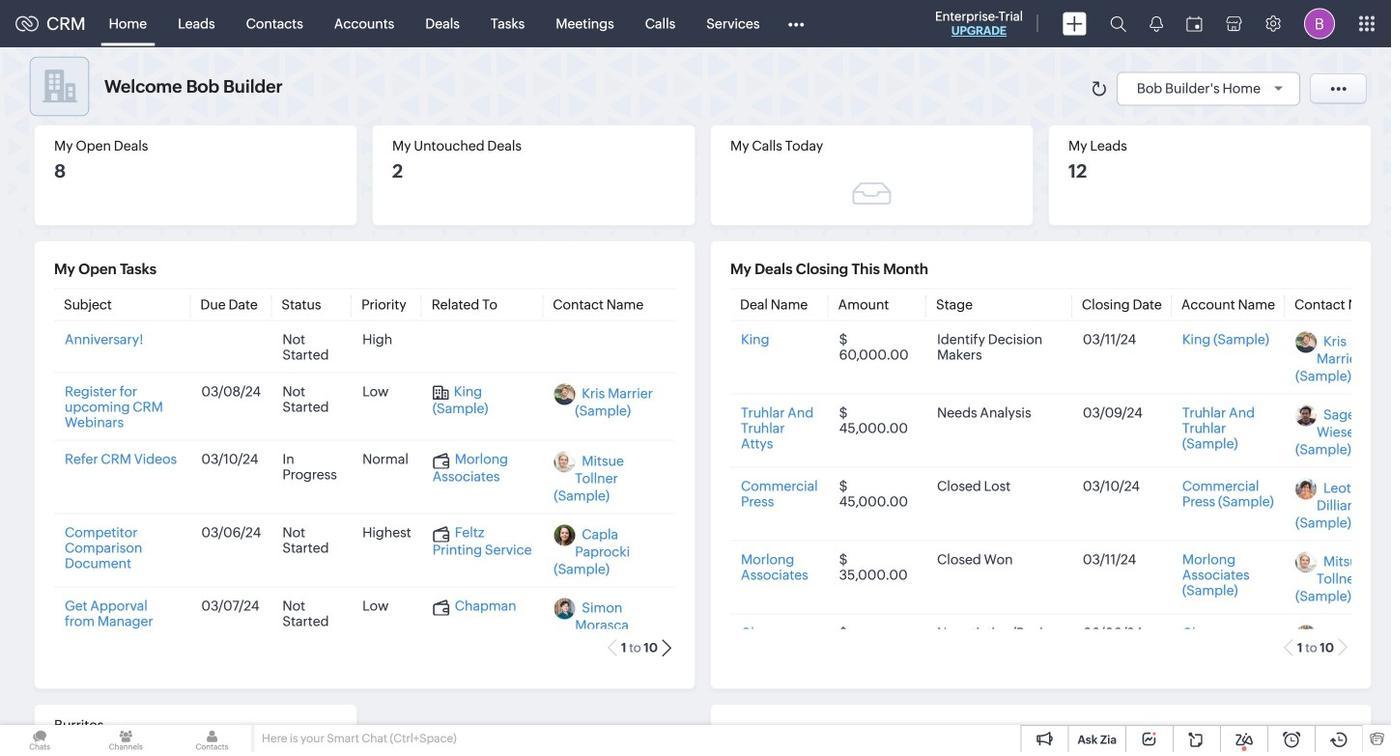 Task type: vqa. For each thing, say whether or not it's contained in the screenshot.
Create Menu element
yes



Task type: locate. For each thing, give the bounding box(es) containing it.
profile image
[[1304, 8, 1335, 39]]

create menu image
[[1063, 12, 1087, 35]]

contacts image
[[172, 726, 252, 753]]

search element
[[1099, 0, 1138, 47]]



Task type: describe. For each thing, give the bounding box(es) containing it.
profile element
[[1293, 0, 1347, 47]]

chats image
[[0, 726, 79, 753]]

search image
[[1110, 15, 1127, 32]]

logo image
[[15, 16, 39, 31]]

signals image
[[1150, 15, 1163, 32]]

calendar image
[[1186, 16, 1203, 31]]

channels image
[[86, 726, 166, 753]]

create menu element
[[1051, 0, 1099, 47]]

signals element
[[1138, 0, 1175, 47]]

Other Modules field
[[775, 8, 817, 39]]



